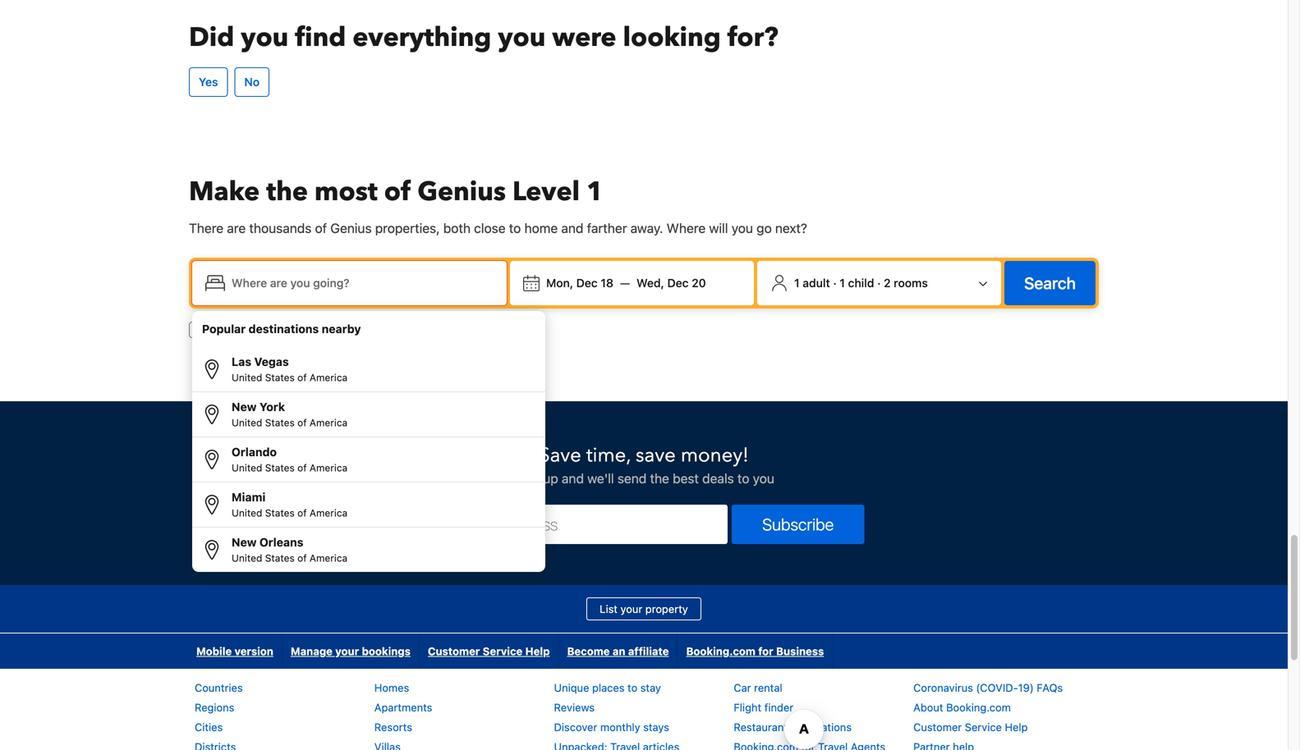 Task type: vqa. For each thing, say whether or not it's contained in the screenshot.
10 April 2024 Option
no



Task type: describe. For each thing, give the bounding box(es) containing it.
rental
[[754, 682, 783, 695]]

monthly
[[601, 722, 641, 734]]

new for new orleans
[[232, 536, 257, 550]]

for inside booking.com for business link
[[759, 646, 774, 658]]

customer service help link for about booking.com
[[914, 722, 1028, 734]]

popular destinations nearby
[[202, 322, 361, 336]]

new orleans united states of america
[[232, 536, 348, 564]]

of inside miami united states of america
[[297, 508, 307, 519]]

help inside navigation
[[525, 646, 550, 658]]

both
[[443, 220, 471, 236]]

18
[[601, 276, 614, 290]]

0 horizontal spatial the
[[266, 174, 308, 210]]

vegas
[[254, 355, 289, 369]]

you inside save time, save money! sign up and we'll send the best deals to you
[[753, 471, 775, 487]]

apartments
[[374, 702, 433, 714]]

19)
[[1019, 682, 1034, 695]]

properties,
[[375, 220, 440, 236]]

make the most of genius level 1
[[189, 174, 604, 210]]

adult
[[803, 276, 830, 290]]

for?
[[728, 20, 779, 55]]

car rental flight finder restaurant reservations
[[734, 682, 852, 734]]

we'll
[[588, 471, 614, 487]]

help inside coronavirus (covid-19) faqs about booking.com customer service help
[[1005, 722, 1028, 734]]

an
[[613, 646, 626, 658]]

manage
[[291, 646, 333, 658]]

search
[[1025, 273, 1076, 293]]

and inside save time, save money! sign up and we'll send the best deals to you
[[562, 471, 584, 487]]

will
[[709, 220, 728, 236]]

reviews link
[[554, 702, 595, 714]]

america for vegas
[[310, 372, 348, 384]]

save
[[539, 442, 582, 469]]

were
[[552, 20, 617, 55]]

las vegas united states of america
[[232, 355, 348, 384]]

destinations
[[249, 322, 319, 336]]

discover
[[554, 722, 598, 734]]

america for orleans
[[310, 553, 348, 564]]

york
[[260, 400, 285, 414]]

subscribe
[[763, 515, 834, 534]]

most
[[315, 174, 378, 210]]

orleans
[[260, 536, 304, 550]]

united for vegas
[[232, 372, 262, 384]]

sign
[[514, 471, 540, 487]]

booking.com for business link
[[678, 634, 833, 669]]

rooms
[[894, 276, 928, 290]]

united for york
[[232, 417, 262, 429]]

service inside navigation
[[483, 646, 523, 658]]

service inside coronavirus (covid-19) faqs about booking.com customer service help
[[965, 722, 1002, 734]]

countries regions cities
[[195, 682, 243, 734]]

discover monthly stays link
[[554, 722, 670, 734]]

child
[[848, 276, 875, 290]]

to inside unique places to stay reviews discover monthly stays
[[628, 682, 638, 695]]

of up 'properties,'
[[384, 174, 411, 210]]

are
[[227, 220, 246, 236]]

save
[[636, 442, 676, 469]]

wed, dec 20 button
[[630, 269, 713, 298]]

of inside new orleans united states of america
[[297, 553, 307, 564]]

next?
[[776, 220, 808, 236]]

mon,
[[546, 276, 574, 290]]

no button
[[235, 67, 270, 97]]

stay
[[641, 682, 661, 695]]

cities link
[[195, 722, 223, 734]]

where
[[667, 220, 706, 236]]

home
[[525, 220, 558, 236]]

your for list
[[621, 603, 643, 616]]

up
[[543, 471, 558, 487]]

manage your bookings
[[291, 646, 411, 658]]

america inside orlando united states of america
[[310, 462, 348, 474]]

1 and from the top
[[561, 220, 584, 236]]

mon, dec 18 button
[[540, 269, 620, 298]]

of inside las vegas united states of america
[[297, 372, 307, 384]]

homes link
[[374, 682, 409, 695]]

apartments link
[[374, 702, 433, 714]]

1 adult · 1 child · 2 rooms button
[[764, 268, 995, 299]]

list your property
[[600, 603, 688, 616]]

1 dec from the left
[[577, 276, 598, 290]]

i'm traveling for work
[[212, 323, 323, 337]]

find
[[295, 20, 346, 55]]

business
[[776, 646, 824, 658]]

faqs
[[1037, 682, 1063, 695]]

make
[[189, 174, 260, 210]]

—
[[620, 276, 630, 290]]

affiliate
[[628, 646, 669, 658]]

finder
[[765, 702, 794, 714]]

booking.com for business
[[686, 646, 824, 658]]

unique
[[554, 682, 589, 695]]

subscribe button
[[732, 505, 865, 545]]

mobile version
[[196, 646, 274, 658]]

restaurant reservations link
[[734, 722, 852, 734]]

2 · from the left
[[878, 276, 881, 290]]

(covid-
[[976, 682, 1019, 695]]

orlando
[[232, 446, 277, 459]]

did
[[189, 20, 234, 55]]

resorts link
[[374, 722, 412, 734]]



Task type: locate. For each thing, give the bounding box(es) containing it.
work
[[298, 323, 323, 337]]

2 new from the top
[[232, 536, 257, 550]]

1 vertical spatial customer service help link
[[914, 722, 1028, 734]]

america down miami united states of america
[[310, 553, 348, 564]]

united
[[232, 372, 262, 384], [232, 417, 262, 429], [232, 462, 262, 474], [232, 508, 262, 519], [232, 553, 262, 564]]

for left business
[[759, 646, 774, 658]]

1 horizontal spatial help
[[1005, 722, 1028, 734]]

new inside new york united states of america
[[232, 400, 257, 414]]

america
[[310, 372, 348, 384], [310, 417, 348, 429], [310, 462, 348, 474], [310, 508, 348, 519], [310, 553, 348, 564]]

flight
[[734, 702, 762, 714]]

·
[[833, 276, 837, 290], [878, 276, 881, 290]]

united down orleans
[[232, 553, 262, 564]]

america inside new orleans united states of america
[[310, 553, 348, 564]]

5 america from the top
[[310, 553, 348, 564]]

new inside new orleans united states of america
[[232, 536, 257, 550]]

0 horizontal spatial for
[[280, 323, 295, 337]]

to inside save time, save money! sign up and we'll send the best deals to you
[[738, 471, 750, 487]]

1 vertical spatial for
[[759, 646, 774, 658]]

homes
[[374, 682, 409, 695]]

1 new from the top
[[232, 400, 257, 414]]

yes button
[[189, 67, 228, 97]]

united inside new orleans united states of america
[[232, 553, 262, 564]]

1 horizontal spatial for
[[759, 646, 774, 658]]

united inside las vegas united states of america
[[232, 372, 262, 384]]

customer down about
[[914, 722, 962, 734]]

1 vertical spatial help
[[1005, 722, 1028, 734]]

1 vertical spatial your
[[335, 646, 359, 658]]

0 horizontal spatial dec
[[577, 276, 598, 290]]

1 states from the top
[[265, 372, 295, 384]]

states down orleans
[[265, 553, 295, 564]]

and right the "home"
[[561, 220, 584, 236]]

1 horizontal spatial customer service help link
[[914, 722, 1028, 734]]

i'm
[[212, 323, 228, 337]]

1 · from the left
[[833, 276, 837, 290]]

0 vertical spatial and
[[561, 220, 584, 236]]

genius
[[418, 174, 506, 210], [331, 220, 372, 236]]

1 vertical spatial service
[[965, 722, 1002, 734]]

1 horizontal spatial booking.com
[[947, 702, 1011, 714]]

america up orlando united states of america
[[310, 417, 348, 429]]

states for orleans
[[265, 553, 295, 564]]

2 horizontal spatial 1
[[840, 276, 845, 290]]

america for york
[[310, 417, 348, 429]]

1 horizontal spatial dec
[[668, 276, 689, 290]]

send
[[618, 471, 647, 487]]

the up thousands
[[266, 174, 308, 210]]

no
[[244, 75, 260, 89]]

1 horizontal spatial 1
[[795, 276, 800, 290]]

3 united from the top
[[232, 462, 262, 474]]

there
[[189, 220, 224, 236]]

and right up
[[562, 471, 584, 487]]

regions
[[195, 702, 234, 714]]

booking.com inside coronavirus (covid-19) faqs about booking.com customer service help
[[947, 702, 1011, 714]]

america inside miami united states of america
[[310, 508, 348, 519]]

4 america from the top
[[310, 508, 348, 519]]

best
[[673, 471, 699, 487]]

1 vertical spatial the
[[650, 471, 670, 487]]

1 vertical spatial customer
[[914, 722, 962, 734]]

your
[[621, 603, 643, 616], [335, 646, 359, 658]]

list box containing popular destinations nearby
[[192, 311, 546, 573]]

1 up farther
[[587, 174, 604, 210]]

the
[[266, 174, 308, 210], [650, 471, 670, 487]]

america inside las vegas united states of america
[[310, 372, 348, 384]]

1 horizontal spatial customer
[[914, 722, 962, 734]]

miami
[[232, 491, 266, 504]]

car rental link
[[734, 682, 783, 695]]

mobile
[[196, 646, 232, 658]]

united inside new york united states of america
[[232, 417, 262, 429]]

become an affiliate
[[567, 646, 669, 658]]

there are thousands of genius properties, both close to home and farther away. where will you go next?
[[189, 220, 808, 236]]

cities
[[195, 722, 223, 734]]

navigation inside save time, save money! "footer"
[[188, 634, 833, 669]]

your right manage
[[335, 646, 359, 658]]

orlando united states of america
[[232, 446, 348, 474]]

0 horizontal spatial 1
[[587, 174, 604, 210]]

of inside orlando united states of america
[[297, 462, 307, 474]]

customer right bookings
[[428, 646, 480, 658]]

states inside new orleans united states of america
[[265, 553, 295, 564]]

thousands
[[249, 220, 312, 236]]

save time, save money! footer
[[0, 401, 1288, 751]]

deals
[[703, 471, 734, 487]]

1 horizontal spatial genius
[[418, 174, 506, 210]]

states inside miami united states of america
[[265, 508, 295, 519]]

you up no
[[241, 20, 289, 55]]

1 adult · 1 child · 2 rooms
[[795, 276, 928, 290]]

america down nearby on the left top
[[310, 372, 348, 384]]

service
[[483, 646, 523, 658], [965, 722, 1002, 734]]

america up new orleans united states of america
[[310, 508, 348, 519]]

america inside new york united states of america
[[310, 417, 348, 429]]

0 horizontal spatial booking.com
[[686, 646, 756, 658]]

· right adult
[[833, 276, 837, 290]]

0 vertical spatial customer
[[428, 646, 480, 658]]

4 united from the top
[[232, 508, 262, 519]]

for left work at the left top of page
[[280, 323, 295, 337]]

states inside new york united states of america
[[265, 417, 295, 429]]

of up miami united states of america
[[297, 462, 307, 474]]

list your property link
[[587, 598, 701, 621]]

level
[[513, 174, 580, 210]]

mon, dec 18 — wed, dec 20
[[546, 276, 706, 290]]

of inside new york united states of america
[[297, 417, 307, 429]]

save time, save money! sign up and we'll send the best deals to you
[[514, 442, 775, 487]]

0 vertical spatial booking.com
[[686, 646, 756, 658]]

states down "vegas" on the top of page
[[265, 372, 295, 384]]

search button
[[1005, 261, 1096, 306]]

0 horizontal spatial help
[[525, 646, 550, 658]]

miami united states of america
[[232, 491, 348, 519]]

las
[[232, 355, 251, 369]]

new
[[232, 400, 257, 414], [232, 536, 257, 550]]

0 horizontal spatial your
[[335, 646, 359, 658]]

0 vertical spatial for
[[280, 323, 295, 337]]

4 states from the top
[[265, 508, 295, 519]]

united down las
[[232, 372, 262, 384]]

1 horizontal spatial the
[[650, 471, 670, 487]]

booking.com inside navigation
[[686, 646, 756, 658]]

new left orleans
[[232, 536, 257, 550]]

popular destinations nearby group
[[192, 347, 546, 573]]

1 vertical spatial and
[[562, 471, 584, 487]]

to right deals
[[738, 471, 750, 487]]

the down save
[[650, 471, 670, 487]]

Your email address email field
[[419, 505, 728, 545]]

booking.com
[[686, 646, 756, 658], [947, 702, 1011, 714]]

united down orlando
[[232, 462, 262, 474]]

bookings
[[362, 646, 411, 658]]

united inside miami united states of america
[[232, 508, 262, 519]]

0 vertical spatial genius
[[418, 174, 506, 210]]

0 vertical spatial the
[[266, 174, 308, 210]]

1 united from the top
[[232, 372, 262, 384]]

genius down most
[[331, 220, 372, 236]]

everything
[[353, 20, 492, 55]]

2
[[884, 276, 891, 290]]

navigation containing mobile version
[[188, 634, 833, 669]]

new for new york
[[232, 400, 257, 414]]

customer service help
[[428, 646, 550, 658]]

coronavirus
[[914, 682, 974, 695]]

dec left 20
[[668, 276, 689, 290]]

about
[[914, 702, 944, 714]]

of right thousands
[[315, 220, 327, 236]]

states inside las vegas united states of america
[[265, 372, 295, 384]]

states for york
[[265, 417, 295, 429]]

yes
[[199, 75, 218, 89]]

manage your bookings link
[[283, 634, 419, 669]]

america up miami united states of america
[[310, 462, 348, 474]]

5 united from the top
[[232, 553, 262, 564]]

you left go
[[732, 220, 753, 236]]

regions link
[[195, 702, 234, 714]]

0 horizontal spatial customer
[[428, 646, 480, 658]]

wed,
[[637, 276, 665, 290]]

customer
[[428, 646, 480, 658], [914, 722, 962, 734]]

unique places to stay link
[[554, 682, 661, 695]]

countries link
[[195, 682, 243, 695]]

stays
[[644, 722, 670, 734]]

0 horizontal spatial service
[[483, 646, 523, 658]]

2 united from the top
[[232, 417, 262, 429]]

of up orlando united states of america
[[297, 417, 307, 429]]

2 vertical spatial to
[[628, 682, 638, 695]]

the inside save time, save money! sign up and we'll send the best deals to you
[[650, 471, 670, 487]]

1 vertical spatial new
[[232, 536, 257, 550]]

you right deals
[[753, 471, 775, 487]]

nearby
[[322, 322, 361, 336]]

1 vertical spatial genius
[[331, 220, 372, 236]]

2 dec from the left
[[668, 276, 689, 290]]

genius for level
[[418, 174, 506, 210]]

1 vertical spatial booking.com
[[947, 702, 1011, 714]]

states down orlando
[[265, 462, 295, 474]]

new left york
[[232, 400, 257, 414]]

places
[[592, 682, 625, 695]]

go
[[757, 220, 772, 236]]

did you find everything you were looking for?
[[189, 20, 779, 55]]

and
[[561, 220, 584, 236], [562, 471, 584, 487]]

0 vertical spatial help
[[525, 646, 550, 658]]

states up orleans
[[265, 508, 295, 519]]

0 horizontal spatial genius
[[331, 220, 372, 236]]

booking.com up car
[[686, 646, 756, 658]]

2 states from the top
[[265, 417, 295, 429]]

· left 2
[[878, 276, 881, 290]]

farther
[[587, 220, 627, 236]]

Where are you going? field
[[225, 269, 500, 298]]

navigation
[[188, 634, 833, 669]]

of up orleans
[[297, 508, 307, 519]]

dec left 18
[[577, 276, 598, 290]]

1 horizontal spatial service
[[965, 722, 1002, 734]]

restaurant
[[734, 722, 788, 734]]

0 vertical spatial new
[[232, 400, 257, 414]]

united down miami
[[232, 508, 262, 519]]

united for orleans
[[232, 553, 262, 564]]

0 vertical spatial your
[[621, 603, 643, 616]]

customer service help link
[[420, 634, 558, 669], [914, 722, 1028, 734]]

new york united states of america
[[232, 400, 348, 429]]

reviews
[[554, 702, 595, 714]]

2 horizontal spatial to
[[738, 471, 750, 487]]

to left stay
[[628, 682, 638, 695]]

time,
[[587, 442, 631, 469]]

0 horizontal spatial ·
[[833, 276, 837, 290]]

your right list
[[621, 603, 643, 616]]

popular
[[202, 322, 246, 336]]

genius for properties,
[[331, 220, 372, 236]]

0 horizontal spatial customer service help link
[[420, 634, 558, 669]]

states for vegas
[[265, 372, 295, 384]]

1 left adult
[[795, 276, 800, 290]]

0 vertical spatial customer service help link
[[420, 634, 558, 669]]

close
[[474, 220, 506, 236]]

list
[[600, 603, 618, 616]]

become
[[567, 646, 610, 658]]

1 left 'child' on the top of the page
[[840, 276, 845, 290]]

1 horizontal spatial to
[[628, 682, 638, 695]]

united down york
[[232, 417, 262, 429]]

customer service help link for manage your bookings
[[420, 634, 558, 669]]

help left "become"
[[525, 646, 550, 658]]

of up new york united states of america
[[297, 372, 307, 384]]

1 horizontal spatial ·
[[878, 276, 881, 290]]

list box
[[192, 311, 546, 573]]

property
[[646, 603, 688, 616]]

your for manage
[[335, 646, 359, 658]]

booking.com down coronavirus (covid-19) faqs link
[[947, 702, 1011, 714]]

2 america from the top
[[310, 417, 348, 429]]

2 and from the top
[[562, 471, 584, 487]]

mobile version link
[[188, 634, 282, 669]]

money!
[[681, 442, 749, 469]]

traveling
[[231, 323, 277, 337]]

customer inside coronavirus (covid-19) faqs about booking.com customer service help
[[914, 722, 962, 734]]

5 states from the top
[[265, 553, 295, 564]]

1 vertical spatial to
[[738, 471, 750, 487]]

help down 19)
[[1005, 722, 1028, 734]]

united inside orlando united states of america
[[232, 462, 262, 474]]

coronavirus (covid-19) faqs about booking.com customer service help
[[914, 682, 1063, 734]]

you left were
[[498, 20, 546, 55]]

to right close at the top
[[509, 220, 521, 236]]

states down york
[[265, 417, 295, 429]]

genius up both
[[418, 174, 506, 210]]

0 vertical spatial to
[[509, 220, 521, 236]]

3 states from the top
[[265, 462, 295, 474]]

away.
[[631, 220, 663, 236]]

1 america from the top
[[310, 372, 348, 384]]

0 horizontal spatial to
[[509, 220, 521, 236]]

customer inside navigation
[[428, 646, 480, 658]]

unique places to stay reviews discover monthly stays
[[554, 682, 670, 734]]

countries
[[195, 682, 243, 695]]

of down orleans
[[297, 553, 307, 564]]

0 vertical spatial service
[[483, 646, 523, 658]]

1 horizontal spatial your
[[621, 603, 643, 616]]

3 america from the top
[[310, 462, 348, 474]]

states inside orlando united states of america
[[265, 462, 295, 474]]



